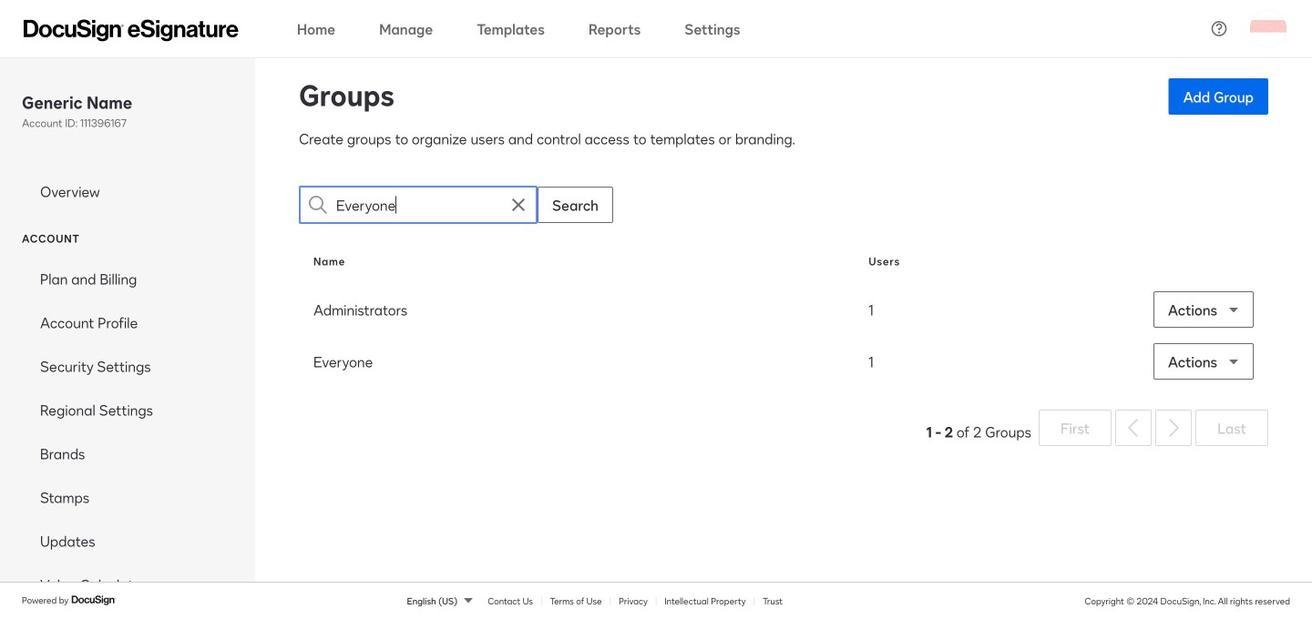 Task type: describe. For each thing, give the bounding box(es) containing it.
docusign admin image
[[24, 20, 239, 41]]

docusign image
[[71, 594, 117, 608]]

Search text field
[[336, 187, 500, 223]]

account element
[[0, 257, 255, 607]]



Task type: locate. For each thing, give the bounding box(es) containing it.
your uploaded profile image image
[[1251, 10, 1287, 47]]



Task type: vqa. For each thing, say whether or not it's contained in the screenshot.
integrations element
no



